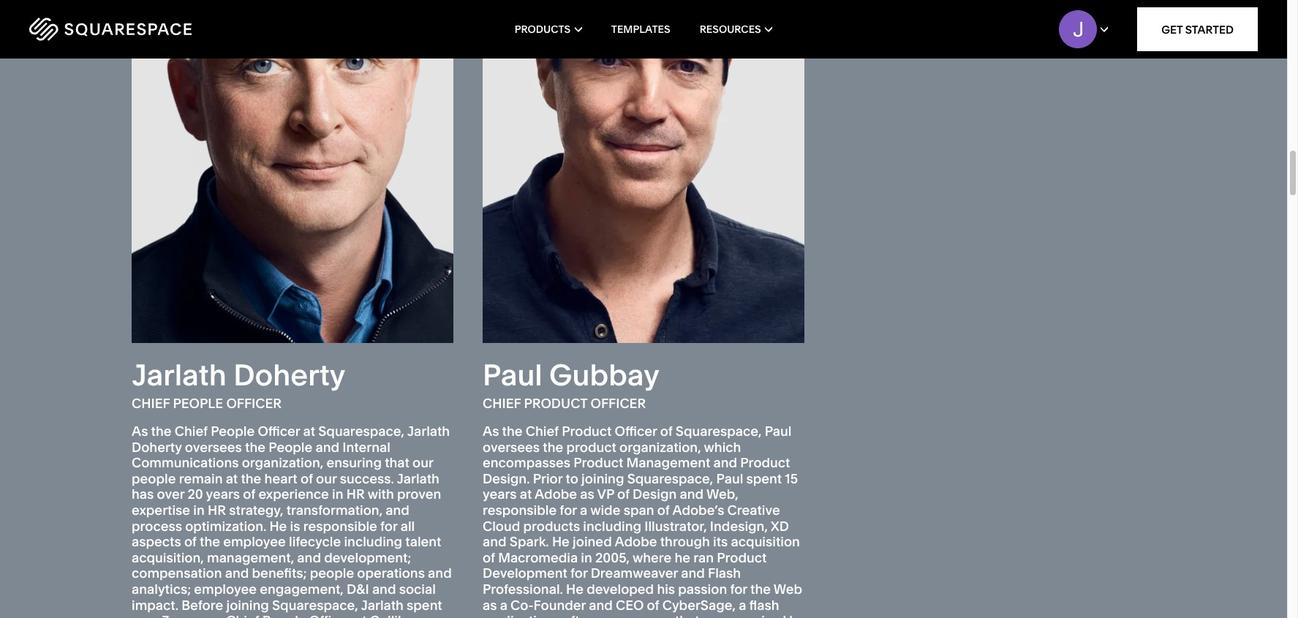 Task type: vqa. For each thing, say whether or not it's contained in the screenshot.
the Paul
yes



Task type: describe. For each thing, give the bounding box(es) containing it.
headshot of jarlath doherty. image
[[132, 0, 454, 344]]

people up heart on the bottom left of the page
[[269, 439, 313, 456]]

proven
[[397, 486, 441, 503]]

where
[[633, 549, 672, 566]]

for down the to
[[560, 502, 577, 519]]

xd
[[771, 518, 789, 535]]

officer up heart on the bottom left of the page
[[258, 423, 300, 440]]

get started
[[1162, 22, 1234, 36]]

management
[[627, 455, 711, 471]]

years inside as the chief product officer of squarespace, paul oversees the product organization, which encompasses product management and product design. prior to joining squarespace, paul spent 15 years at adobe as vp of design and web, responsible for a wide span of adobe's creative cloud products including illustrator, indesign, xd and spark. he joined adobe through its acquisition of macromedia in 2005, where he ran product development for dreamweaver and flash professional. he developed his passion for the web as a co-founder and ceo of cybersage, a flash application software company that was
[[483, 486, 517, 503]]

officer down jarlath doherty
[[226, 395, 282, 412]]

cybersage,
[[663, 597, 736, 614]]

squarespace, up ensuring
[[318, 423, 405, 440]]

and left spark.
[[483, 534, 507, 550]]

as the chief product officer of squarespace, paul oversees the product organization, which encompasses product management and product design. prior to joining squarespace, paul spent 15 years at adobe as vp of design and web, responsible for a wide span of adobe's creative cloud products including illustrator, indesign, xd and spark. he joined adobe through its acquisition of macromedia in 2005, where he ran product development for dreamweaver and flash professional. he developed his passion for the web as a co-founder and ceo of cybersage, a flash application software company that was
[[483, 423, 805, 618]]

jarlath up proven
[[407, 423, 450, 440]]

engagement,
[[260, 581, 344, 598]]

responsible inside as the chief product officer of squarespace, paul oversees the product organization, which encompasses product management and product design. prior to joining squarespace, paul spent 15 years at adobe as vp of design and web, responsible for a wide span of adobe's creative cloud products including illustrator, indesign, xd and spark. he joined adobe through its acquisition of macromedia in 2005, where he ran product development for dreamweaver and flash professional. he developed his passion for the web as a co-founder and ceo of cybersage, a flash application software company that was
[[483, 502, 557, 519]]

acquisition
[[731, 534, 800, 550]]

wide
[[591, 502, 621, 519]]

get started link
[[1138, 7, 1259, 51]]

responsible inside as the chief people officer at squarespace, jarlath doherty oversees the people and internal communications organization, ensuring that our people remain at the heart of our success. jarlath has over 20 years of experience in hr with proven expertise in hr strategy, transformation, and process optimization. he is responsible for all aspects of the employee lifecycle including talent acquisition, management, and development; compensation and benefits; people operations and analytics; employee engagement, d&i and social impact. before joining squarespace, jarlath spent over 7 years as chief people officer
[[303, 518, 377, 535]]

of left heart on the bottom left of the page
[[243, 486, 256, 503]]

and up engagement,
[[297, 549, 321, 566]]

ensuring
[[327, 455, 382, 471]]

span
[[624, 502, 655, 519]]

design.
[[483, 470, 530, 487]]

1 horizontal spatial doherty
[[234, 357, 346, 393]]

1 horizontal spatial as
[[483, 597, 497, 614]]

product down chief product officer
[[562, 423, 612, 440]]

0 horizontal spatial in
[[193, 502, 205, 519]]

aspects
[[132, 534, 181, 550]]

web,
[[707, 486, 739, 503]]

of right the span
[[658, 502, 670, 519]]

people down chief people officer
[[211, 423, 255, 440]]

company
[[614, 613, 672, 618]]

spent inside as the chief people officer at squarespace, jarlath doherty oversees the people and internal communications organization, ensuring that our people remain at the heart of our success. jarlath has over 20 years of experience in hr with proven expertise in hr strategy, transformation, and process optimization. he is responsible for all aspects of the employee lifecycle including talent acquisition, management, and development; compensation and benefits; people operations and analytics; employee engagement, d&i and social impact. before joining squarespace, jarlath spent over 7 years as chief people officer
[[407, 597, 442, 614]]

in inside as the chief product officer of squarespace, paul oversees the product organization, which encompasses product management and product design. prior to joining squarespace, paul spent 15 years at adobe as vp of design and web, responsible for a wide span of adobe's creative cloud products including illustrator, indesign, xd and spark. he joined adobe through its acquisition of macromedia in 2005, where he ran product development for dreamweaver and flash professional. he developed his passion for the web as a co-founder and ceo of cybersage, a flash application software company that was
[[581, 549, 593, 566]]

has
[[132, 486, 154, 503]]

prior
[[533, 470, 563, 487]]

design
[[633, 486, 677, 503]]

development;
[[324, 549, 412, 566]]

1 horizontal spatial a
[[580, 502, 588, 519]]

benefits;
[[252, 565, 307, 582]]

of right vp
[[618, 486, 630, 503]]

jarlath doherty
[[132, 357, 346, 393]]

co-
[[511, 597, 534, 614]]

as for jarlath doherty
[[132, 423, 148, 440]]

joining inside as the chief people officer at squarespace, jarlath doherty oversees the people and internal communications organization, ensuring that our people remain at the heart of our success. jarlath has over 20 years of experience in hr with proven expertise in hr strategy, transformation, and process optimization. he is responsible for all aspects of the employee lifecycle including talent acquisition, management, and development; compensation and benefits; people operations and analytics; employee engagement, d&i and social impact. before joining squarespace, jarlath spent over 7 years as chief people officer
[[226, 597, 269, 614]]

products button
[[515, 0, 582, 59]]

ceo
[[616, 597, 644, 614]]

squarespace, down the benefits;
[[272, 597, 358, 614]]

impact.
[[132, 597, 179, 614]]

all
[[401, 518, 415, 535]]

as the chief people officer at squarespace, jarlath doherty oversees the people and internal communications organization, ensuring that our people remain at the heart of our success. jarlath has over 20 years of experience in hr with proven expertise in hr strategy, transformation, and process optimization. he is responsible for all aspects of the employee lifecycle including talent acquisition, management, and development; compensation and benefits; people operations and analytics; employee engagement, d&i and social impact. before joining squarespace, jarlath spent over 7 years as chief people officer 
[[132, 423, 452, 618]]

operations
[[357, 565, 425, 582]]

officer inside as the chief product officer of squarespace, paul oversees the product organization, which encompasses product management and product design. prior to joining squarespace, paul spent 15 years at adobe as vp of design and web, responsible for a wide span of adobe's creative cloud products including illustrator, indesign, xd and spark. he joined adobe through its acquisition of macromedia in 2005, where he ran product development for dreamweaver and flash professional. he developed his passion for the web as a co-founder and ceo of cybersage, a flash application software company that was
[[615, 423, 657, 440]]

d&i
[[347, 581, 369, 598]]

ran
[[694, 549, 714, 566]]

of right aspects
[[184, 534, 197, 550]]

get
[[1162, 22, 1183, 36]]

he
[[675, 549, 691, 566]]

of down cloud
[[483, 549, 495, 566]]

including inside as the chief people officer at squarespace, jarlath doherty oversees the people and internal communications organization, ensuring that our people remain at the heart of our success. jarlath has over 20 years of experience in hr with proven expertise in hr strategy, transformation, and process optimization. he is responsible for all aspects of the employee lifecycle including talent acquisition, management, and development; compensation and benefits; people operations and analytics; employee engagement, d&i and social impact. before joining squarespace, jarlath spent over 7 years as chief people officer
[[344, 534, 403, 550]]

spent inside as the chief product officer of squarespace, paul oversees the product organization, which encompasses product management and product design. prior to joining squarespace, paul spent 15 years at adobe as vp of design and web, responsible for a wide span of adobe's creative cloud products including illustrator, indesign, xd and spark. he joined adobe through its acquisition of macromedia in 2005, where he ran product development for dreamweaver and flash professional. he developed his passion for the web as a co-founder and ceo of cybersage, a flash application software company that was
[[747, 470, 782, 487]]

product
[[567, 439, 617, 456]]

founder
[[534, 597, 586, 614]]

he left joined
[[552, 534, 570, 550]]

communications
[[132, 455, 239, 471]]

headshot of paul gubbay. image
[[483, 0, 805, 344]]

product up creative
[[741, 455, 791, 471]]

people down engagement,
[[262, 613, 306, 618]]

resources button
[[700, 0, 773, 59]]

and left the benefits;
[[225, 565, 249, 582]]

organization, inside as the chief product officer of squarespace, paul oversees the product organization, which encompasses product management and product design. prior to joining squarespace, paul spent 15 years at adobe as vp of design and web, responsible for a wide span of adobe's creative cloud products including illustrator, indesign, xd and spark. he joined adobe through its acquisition of macromedia in 2005, where he ran product development for dreamweaver and flash professional. he developed his passion for the web as a co-founder and ceo of cybersage, a flash application software company that was
[[620, 439, 701, 456]]

talent
[[406, 534, 442, 550]]

doherty inside as the chief people officer at squarespace, jarlath doherty oversees the people and internal communications organization, ensuring that our people remain at the heart of our success. jarlath has over 20 years of experience in hr with proven expertise in hr strategy, transformation, and process optimization. he is responsible for all aspects of the employee lifecycle including talent acquisition, management, and development; compensation and benefits; people operations and analytics; employee engagement, d&i and social impact. before joining squarespace, jarlath spent over 7 years as chief people officer
[[132, 439, 182, 456]]

jarlath up chief people officer
[[132, 357, 227, 393]]

developed
[[587, 581, 654, 598]]

analytics;
[[132, 581, 191, 598]]

macromedia
[[498, 549, 578, 566]]

heart
[[265, 470, 298, 487]]

chief people officer
[[132, 395, 282, 412]]

acquisition,
[[132, 549, 204, 566]]

for left the flash
[[731, 581, 748, 598]]

and left the internal
[[316, 439, 340, 456]]

the left web
[[751, 581, 771, 598]]

professional.
[[483, 581, 563, 598]]

squarespace logo image
[[29, 18, 192, 41]]

1 horizontal spatial adobe
[[615, 534, 657, 550]]

products
[[524, 518, 580, 535]]

compensation
[[132, 565, 222, 582]]

the left heart on the bottom left of the page
[[241, 470, 262, 487]]

is
[[290, 518, 300, 535]]

chief product officer
[[483, 395, 646, 412]]

resources
[[700, 23, 762, 36]]

0 horizontal spatial paul
[[483, 357, 543, 393]]

started
[[1186, 22, 1234, 36]]

of right ceo at the bottom left of the page
[[647, 597, 660, 614]]

0 horizontal spatial a
[[500, 597, 508, 614]]

0 horizontal spatial at
[[226, 470, 238, 487]]

for inside as the chief people officer at squarespace, jarlath doherty oversees the people and internal communications organization, ensuring that our people remain at the heart of our success. jarlath has over 20 years of experience in hr with proven expertise in hr strategy, transformation, and process optimization. he is responsible for all aspects of the employee lifecycle including talent acquisition, management, and development; compensation and benefits; people operations and analytics; employee engagement, d&i and social impact. before joining squarespace, jarlath spent over 7 years as chief people officer
[[381, 518, 398, 535]]

years right 7
[[172, 613, 206, 618]]

that inside as the chief people officer at squarespace, jarlath doherty oversees the people and internal communications organization, ensuring that our people remain at the heart of our success. jarlath has over 20 years of experience in hr with proven expertise in hr strategy, transformation, and process optimization. he is responsible for all aspects of the employee lifecycle including talent acquisition, management, and development; compensation and benefits; people operations and analytics; employee engagement, d&i and social impact. before joining squarespace, jarlath spent over 7 years as chief people officer
[[385, 455, 410, 471]]

20
[[188, 486, 203, 503]]

1 vertical spatial over
[[132, 613, 159, 618]]

0 horizontal spatial adobe
[[535, 486, 577, 503]]

15
[[785, 470, 798, 487]]

jarlath right with on the left of page
[[397, 470, 440, 487]]

with
[[368, 486, 394, 503]]

internal
[[343, 439, 391, 456]]

chief inside as the chief product officer of squarespace, paul oversees the product organization, which encompasses product management and product design. prior to joining squarespace, paul spent 15 years at adobe as vp of design and web, responsible for a wide span of adobe's creative cloud products including illustrator, indesign, xd and spark. he joined adobe through its acquisition of macromedia in 2005, where he ran product development for dreamweaver and flash professional. he developed his passion for the web as a co-founder and ceo of cybersage, a flash application software company that was
[[526, 423, 559, 440]]

passion
[[679, 581, 727, 598]]

social
[[399, 581, 436, 598]]

spark.
[[510, 534, 549, 550]]

management,
[[207, 549, 294, 566]]

application
[[483, 613, 553, 618]]

and up talent
[[386, 502, 410, 519]]

7
[[162, 613, 169, 618]]

product up vp
[[574, 455, 624, 471]]

1 horizontal spatial at
[[303, 423, 315, 440]]

expertise
[[132, 502, 190, 519]]

illustrator,
[[645, 518, 707, 535]]

process
[[132, 518, 182, 535]]

strategy,
[[229, 502, 284, 519]]

at inside as the chief product officer of squarespace, paul oversees the product organization, which encompasses product management and product design. prior to joining squarespace, paul spent 15 years at adobe as vp of design and web, responsible for a wide span of adobe's creative cloud products including illustrator, indesign, xd and spark. he joined adobe through its acquisition of macromedia in 2005, where he ran product development for dreamweaver and flash professional. he developed his passion for the web as a co-founder and ceo of cybersage, a flash application software company that was
[[520, 486, 532, 503]]

transformation,
[[287, 502, 383, 519]]

to
[[566, 470, 579, 487]]

remain
[[179, 470, 223, 487]]

flash
[[750, 597, 780, 614]]



Task type: locate. For each thing, give the bounding box(es) containing it.
indesign,
[[710, 518, 768, 535]]

0 horizontal spatial organization,
[[242, 455, 324, 471]]

product down "indesign,"
[[717, 549, 767, 566]]

squarespace logo link
[[29, 18, 275, 41]]

organization, up experience
[[242, 455, 324, 471]]

the
[[151, 423, 172, 440], [502, 423, 523, 440], [245, 439, 266, 456], [543, 439, 564, 456], [241, 470, 262, 487], [200, 534, 220, 550], [751, 581, 771, 598]]

0 vertical spatial doherty
[[234, 357, 346, 393]]

joining down the benefits;
[[226, 597, 269, 614]]

hr left with on the left of page
[[347, 486, 365, 503]]

people
[[132, 470, 176, 487], [310, 565, 354, 582]]

our up proven
[[413, 455, 434, 471]]

2005,
[[596, 549, 630, 566]]

he up software
[[566, 581, 584, 598]]

cloud
[[483, 518, 520, 535]]

2 horizontal spatial in
[[581, 549, 593, 566]]

as
[[132, 423, 148, 440], [483, 423, 499, 440]]

as up encompasses
[[483, 423, 499, 440]]

before
[[182, 597, 223, 614]]

paul up 15
[[765, 423, 792, 440]]

1 horizontal spatial spent
[[747, 470, 782, 487]]

0 horizontal spatial including
[[344, 534, 403, 550]]

1 horizontal spatial in
[[332, 486, 344, 503]]

of up the management
[[661, 423, 673, 440]]

he left is
[[270, 518, 287, 535]]

that
[[385, 455, 410, 471], [675, 613, 700, 618]]

hr right 20
[[208, 502, 226, 519]]

0 horizontal spatial joining
[[226, 597, 269, 614]]

2 horizontal spatial as
[[580, 486, 595, 503]]

that down 'passion'
[[675, 613, 700, 618]]

templates link
[[612, 0, 671, 59]]

encompasses
[[483, 455, 571, 471]]

adobe
[[535, 486, 577, 503], [615, 534, 657, 550]]

including
[[583, 518, 642, 535], [344, 534, 403, 550]]

which
[[704, 439, 742, 456]]

a left the flash
[[739, 597, 747, 614]]

0 vertical spatial employee
[[223, 534, 286, 550]]

squarespace, up the management
[[676, 423, 762, 440]]

templates
[[612, 23, 671, 36]]

1 as from the left
[[132, 423, 148, 440]]

development
[[483, 565, 568, 582]]

success.
[[340, 470, 394, 487]]

1 vertical spatial adobe
[[615, 534, 657, 550]]

oversees up design. in the bottom left of the page
[[483, 439, 540, 456]]

over left 7
[[132, 613, 159, 618]]

2 horizontal spatial paul
[[765, 423, 792, 440]]

at left prior
[[520, 486, 532, 503]]

1 horizontal spatial paul
[[717, 470, 744, 487]]

gubbay
[[550, 357, 660, 393]]

the up compensation
[[200, 534, 220, 550]]

adobe's
[[673, 502, 725, 519]]

its
[[714, 534, 728, 550]]

officer down the gubbay
[[591, 395, 646, 412]]

of
[[661, 423, 673, 440], [301, 470, 313, 487], [243, 486, 256, 503], [618, 486, 630, 503], [658, 502, 670, 519], [184, 534, 197, 550], [483, 549, 495, 566], [647, 597, 660, 614]]

a left co-
[[500, 597, 508, 614]]

joining right the to
[[582, 470, 624, 487]]

paul
[[483, 357, 543, 393], [765, 423, 792, 440], [717, 470, 744, 487]]

in down remain
[[193, 502, 205, 519]]

doherty
[[234, 357, 346, 393], [132, 439, 182, 456]]

he
[[270, 518, 287, 535], [552, 534, 570, 550], [566, 581, 584, 598]]

for left all
[[381, 518, 398, 535]]

2 oversees from the left
[[483, 439, 540, 456]]

officer down d&i
[[309, 613, 352, 618]]

1 horizontal spatial our
[[413, 455, 434, 471]]

the up communications
[[151, 423, 172, 440]]

as up communications
[[132, 423, 148, 440]]

0 horizontal spatial as
[[209, 613, 223, 618]]

chief
[[132, 395, 170, 412], [483, 395, 521, 412], [175, 423, 208, 440], [526, 423, 559, 440], [226, 613, 259, 618]]

1 horizontal spatial that
[[675, 613, 700, 618]]

1 horizontal spatial organization,
[[620, 439, 701, 456]]

that up with on the left of page
[[385, 455, 410, 471]]

0 vertical spatial over
[[157, 486, 185, 503]]

paul gubbay
[[483, 357, 660, 393]]

for
[[560, 502, 577, 519], [381, 518, 398, 535], [571, 565, 588, 582], [731, 581, 748, 598]]

1 oversees from the left
[[185, 439, 242, 456]]

adobe up products
[[535, 486, 577, 503]]

product down "paul gubbay"
[[524, 395, 588, 412]]

dreamweaver
[[591, 565, 678, 582]]

officer up the management
[[615, 423, 657, 440]]

as inside as the chief people officer at squarespace, jarlath doherty oversees the people and internal communications organization, ensuring that our people remain at the heart of our success. jarlath has over 20 years of experience in hr with proven expertise in hr strategy, transformation, and process optimization. he is responsible for all aspects of the employee lifecycle including talent acquisition, management, and development; compensation and benefits; people operations and analytics; employee engagement, d&i and social impact. before joining squarespace, jarlath spent over 7 years as chief people officer
[[209, 613, 223, 618]]

hr
[[347, 486, 365, 503], [208, 502, 226, 519]]

as inside as the chief people officer at squarespace, jarlath doherty oversees the people and internal communications organization, ensuring that our people remain at the heart of our success. jarlath has over 20 years of experience in hr with proven expertise in hr strategy, transformation, and process optimization. he is responsible for all aspects of the employee lifecycle including talent acquisition, management, and development; compensation and benefits; people operations and analytics; employee engagement, d&i and social impact. before joining squarespace, jarlath spent over 7 years as chief people officer
[[132, 423, 148, 440]]

and down talent
[[428, 565, 452, 582]]

years
[[206, 486, 240, 503], [483, 486, 517, 503], [172, 613, 206, 618]]

joining
[[582, 470, 624, 487], [226, 597, 269, 614]]

1 vertical spatial doherty
[[132, 439, 182, 456]]

organization, inside as the chief people officer at squarespace, jarlath doherty oversees the people and internal communications organization, ensuring that our people remain at the heart of our success. jarlath has over 20 years of experience in hr with proven expertise in hr strategy, transformation, and process optimization. he is responsible for all aspects of the employee lifecycle including talent acquisition, management, and development; compensation and benefits; people operations and analytics; employee engagement, d&i and social impact. before joining squarespace, jarlath spent over 7 years as chief people officer
[[242, 455, 324, 471]]

2 as from the left
[[483, 423, 499, 440]]

our up transformation,
[[316, 470, 337, 487]]

1 horizontal spatial including
[[583, 518, 642, 535]]

1 horizontal spatial people
[[310, 565, 354, 582]]

0 horizontal spatial people
[[132, 470, 176, 487]]

software
[[556, 613, 611, 618]]

oversees inside as the chief product officer of squarespace, paul oversees the product organization, which encompasses product management and product design. prior to joining squarespace, paul spent 15 years at adobe as vp of design and web, responsible for a wide span of adobe's creative cloud products including illustrator, indesign, xd and spark. he joined adobe through its acquisition of macromedia in 2005, where he ran product development for dreamweaver and flash professional. he developed his passion for the web as a co-founder and ceo of cybersage, a flash application software company that was
[[483, 439, 540, 456]]

employee
[[223, 534, 286, 550], [194, 581, 257, 598]]

of right heart on the bottom left of the page
[[301, 470, 313, 487]]

responsible
[[483, 502, 557, 519], [303, 518, 377, 535]]

jarlath down operations
[[361, 597, 404, 614]]

1 vertical spatial that
[[675, 613, 700, 618]]

0 vertical spatial adobe
[[535, 486, 577, 503]]

1 horizontal spatial as
[[483, 423, 499, 440]]

0 vertical spatial spent
[[747, 470, 782, 487]]

products
[[515, 23, 571, 36]]

and
[[316, 439, 340, 456], [714, 455, 738, 471], [680, 486, 704, 503], [386, 502, 410, 519], [483, 534, 507, 550], [297, 549, 321, 566], [225, 565, 249, 582], [428, 565, 452, 582], [681, 565, 705, 582], [372, 581, 396, 598], [589, 597, 613, 614]]

through
[[661, 534, 710, 550]]

spent left 15
[[747, 470, 782, 487]]

he inside as the chief people officer at squarespace, jarlath doherty oversees the people and internal communications organization, ensuring that our people remain at the heart of our success. jarlath has over 20 years of experience in hr with proven expertise in hr strategy, transformation, and process optimization. he is responsible for all aspects of the employee lifecycle including talent acquisition, management, and development; compensation and benefits; people operations and analytics; employee engagement, d&i and social impact. before joining squarespace, jarlath spent over 7 years as chief people officer
[[270, 518, 287, 535]]

flash
[[708, 565, 741, 582]]

people down "lifecycle"
[[310, 565, 354, 582]]

1 vertical spatial joining
[[226, 597, 269, 614]]

the up heart on the bottom left of the page
[[245, 439, 266, 456]]

and left ceo at the bottom left of the page
[[589, 597, 613, 614]]

paul down which
[[717, 470, 744, 487]]

at left the internal
[[303, 423, 315, 440]]

optimization.
[[185, 518, 267, 535]]

jarlath
[[132, 357, 227, 393], [407, 423, 450, 440], [397, 470, 440, 487], [361, 597, 404, 614]]

adobe up dreamweaver
[[615, 534, 657, 550]]

in
[[332, 486, 344, 503], [193, 502, 205, 519], [581, 549, 593, 566]]

1 vertical spatial employee
[[194, 581, 257, 598]]

as
[[580, 486, 595, 503], [483, 597, 497, 614], [209, 613, 223, 618]]

people up expertise at the left bottom of the page
[[132, 470, 176, 487]]

spent
[[747, 470, 782, 487], [407, 597, 442, 614]]

the up prior
[[543, 439, 564, 456]]

oversees
[[185, 439, 242, 456], [483, 439, 540, 456]]

spent down operations
[[407, 597, 442, 614]]

0 vertical spatial joining
[[582, 470, 624, 487]]

creative
[[728, 502, 781, 519]]

a left wide
[[580, 502, 588, 519]]

0 horizontal spatial hr
[[208, 502, 226, 519]]

vp
[[598, 486, 614, 503]]

0 horizontal spatial responsible
[[303, 518, 377, 535]]

including inside as the chief product officer of squarespace, paul oversees the product organization, which encompasses product management and product design. prior to joining squarespace, paul spent 15 years at adobe as vp of design and web, responsible for a wide span of adobe's creative cloud products including illustrator, indesign, xd and spark. he joined adobe through its acquisition of macromedia in 2005, where he ran product development for dreamweaver and flash professional. he developed his passion for the web as a co-founder and ceo of cybersage, a flash application software company that was
[[583, 518, 642, 535]]

2 horizontal spatial at
[[520, 486, 532, 503]]

and right his
[[681, 565, 705, 582]]

0 vertical spatial paul
[[483, 357, 543, 393]]

lifecycle
[[289, 534, 341, 550]]

1 horizontal spatial joining
[[582, 470, 624, 487]]

as left vp
[[580, 486, 595, 503]]

web
[[774, 581, 803, 598]]

for down joined
[[571, 565, 588, 582]]

1 horizontal spatial responsible
[[483, 502, 557, 519]]

organization, up design
[[620, 439, 701, 456]]

employee down 'management,'
[[194, 581, 257, 598]]

joined
[[573, 534, 612, 550]]

0 horizontal spatial doherty
[[132, 439, 182, 456]]

squarespace, up adobe's
[[628, 470, 714, 487]]

his
[[657, 581, 675, 598]]

oversees up remain
[[185, 439, 242, 456]]

over left 20
[[157, 486, 185, 503]]

years right 20
[[206, 486, 240, 503]]

as for paul gubbay
[[483, 423, 499, 440]]

in left 2005,
[[581, 549, 593, 566]]

as right 7
[[209, 613, 223, 618]]

joining inside as the chief product officer of squarespace, paul oversees the product organization, which encompasses product management and product design. prior to joining squarespace, paul spent 15 years at adobe as vp of design and web, responsible for a wide span of adobe's creative cloud products including illustrator, indesign, xd and spark. he joined adobe through its acquisition of macromedia in 2005, where he ran product development for dreamweaver and flash professional. he developed his passion for the web as a co-founder and ceo of cybersage, a flash application software company that was
[[582, 470, 624, 487]]

0 vertical spatial that
[[385, 455, 410, 471]]

0 horizontal spatial that
[[385, 455, 410, 471]]

including up operations
[[344, 534, 403, 550]]

and right d&i
[[372, 581, 396, 598]]

1 horizontal spatial hr
[[347, 486, 365, 503]]

1 vertical spatial paul
[[765, 423, 792, 440]]

people down jarlath doherty
[[173, 395, 223, 412]]

0 horizontal spatial as
[[132, 423, 148, 440]]

and up web,
[[714, 455, 738, 471]]

that inside as the chief product officer of squarespace, paul oversees the product organization, which encompasses product management and product design. prior to joining squarespace, paul spent 15 years at adobe as vp of design and web, responsible for a wide span of adobe's creative cloud products including illustrator, indesign, xd and spark. he joined adobe through its acquisition of macromedia in 2005, where he ran product development for dreamweaver and flash professional. he developed his passion for the web as a co-founder and ceo of cybersage, a flash application software company that was
[[675, 613, 700, 618]]

as left co-
[[483, 597, 497, 614]]

2 horizontal spatial a
[[739, 597, 747, 614]]

0 vertical spatial people
[[132, 470, 176, 487]]

our
[[413, 455, 434, 471], [316, 470, 337, 487]]

the up encompasses
[[502, 423, 523, 440]]

paul up chief product officer
[[483, 357, 543, 393]]

1 vertical spatial people
[[310, 565, 354, 582]]

oversees inside as the chief people officer at squarespace, jarlath doherty oversees the people and internal communications organization, ensuring that our people remain at the heart of our success. jarlath has over 20 years of experience in hr with proven expertise in hr strategy, transformation, and process optimization. he is responsible for all aspects of the employee lifecycle including talent acquisition, management, and development; compensation and benefits; people operations and analytics; employee engagement, d&i and social impact. before joining squarespace, jarlath spent over 7 years as chief people officer
[[185, 439, 242, 456]]

employee down strategy,
[[223, 534, 286, 550]]

including up 2005,
[[583, 518, 642, 535]]

in down ensuring
[[332, 486, 344, 503]]

0 horizontal spatial spent
[[407, 597, 442, 614]]

responsible up development;
[[303, 518, 377, 535]]

and left web,
[[680, 486, 704, 503]]

over
[[157, 486, 185, 503], [132, 613, 159, 618]]

2 vertical spatial paul
[[717, 470, 744, 487]]

1 horizontal spatial oversees
[[483, 439, 540, 456]]

experience
[[259, 486, 329, 503]]

responsible up spark.
[[483, 502, 557, 519]]

years up cloud
[[483, 486, 517, 503]]

as inside as the chief product officer of squarespace, paul oversees the product organization, which encompasses product management and product design. prior to joining squarespace, paul spent 15 years at adobe as vp of design and web, responsible for a wide span of adobe's creative cloud products including illustrator, indesign, xd and spark. he joined adobe through its acquisition of macromedia in 2005, where he ran product development for dreamweaver and flash professional. he developed his passion for the web as a co-founder and ceo of cybersage, a flash application software company that was
[[483, 423, 499, 440]]

at right remain
[[226, 470, 238, 487]]

at
[[303, 423, 315, 440], [226, 470, 238, 487], [520, 486, 532, 503]]

0 horizontal spatial oversees
[[185, 439, 242, 456]]

0 horizontal spatial our
[[316, 470, 337, 487]]

1 vertical spatial spent
[[407, 597, 442, 614]]



